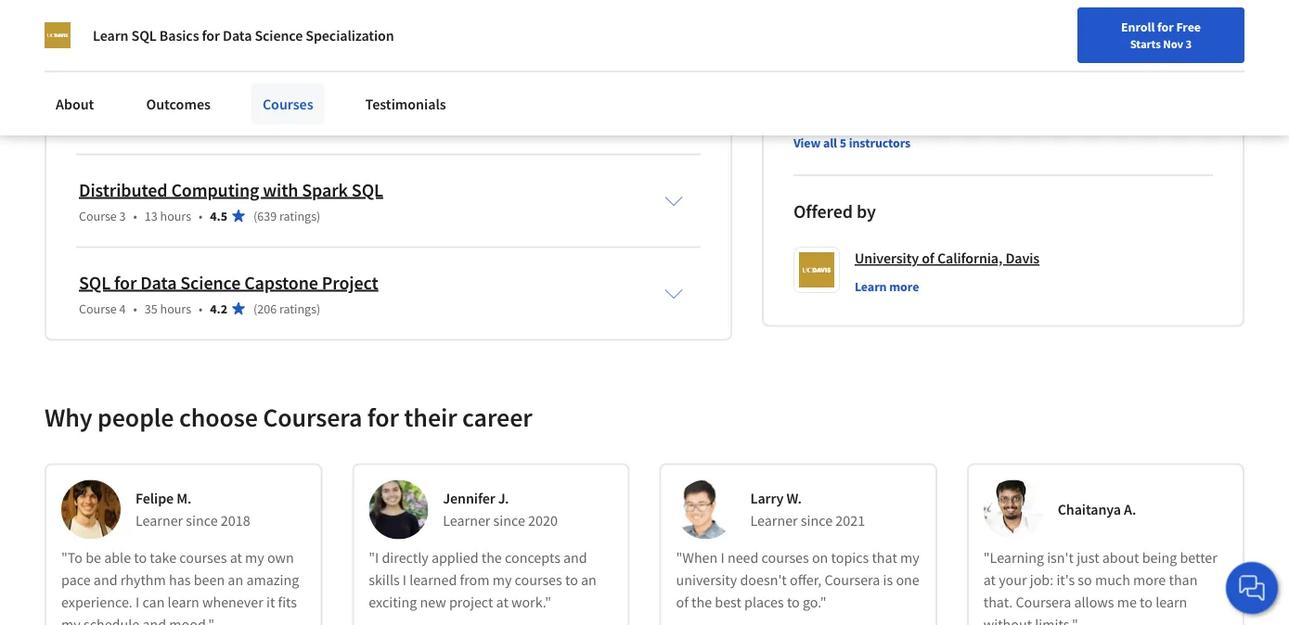 Task type: describe. For each thing, give the bounding box(es) containing it.
sql right 1
[[131, 26, 157, 45]]

4.6
[[210, 22, 227, 38]]

to inside ""to be able to take courses at my own pace and rhythm has been an amazing experience. i can learn whenever it fits my schedule and mood.""
[[134, 549, 147, 568]]

of inside 'link'
[[922, 249, 935, 268]]

exciting
[[369, 594, 417, 612]]

new
[[420, 594, 446, 612]]

learn for more
[[1156, 594, 1188, 612]]

the inside the '"when i need courses on topics that my university doesn't offer, coursera is one of the best places to go."'
[[692, 594, 712, 612]]

chaitanya
[[1058, 501, 1121, 519]]

• right 4 on the left of the page
[[133, 300, 137, 317]]

hours for 35 hours
[[160, 300, 191, 317]]

"when i need courses on topics that my university doesn't offer, coursera is one of the best places to go."
[[676, 549, 920, 612]]

0 horizontal spatial with
[[263, 178, 298, 201]]

that.
[[984, 594, 1013, 612]]

at for my
[[230, 549, 242, 568]]

from
[[460, 571, 490, 590]]

ratings for 878 ratings
[[279, 115, 317, 131]]

( 639 ratings )
[[253, 207, 321, 224]]

1 vertical spatial university of california, davis
[[855, 249, 1040, 268]]

( for 878
[[253, 115, 257, 131]]

is
[[883, 571, 893, 590]]

ab
[[310, 85, 331, 109]]

2 hours from the top
[[160, 115, 191, 131]]

coursera inside the '"when i need courses on topics that my university doesn't offer, coursera is one of the best places to go."'
[[825, 571, 880, 590]]

why
[[45, 401, 92, 434]]

learn more
[[855, 278, 919, 295]]

jennifer
[[443, 490, 495, 508]]

to inside "i directly applied the concepts and skills i learned from my courses to an exciting new project at work."
[[565, 571, 578, 590]]

davis inside university of california, davis 'link'
[[1006, 249, 1040, 268]]

"when
[[676, 549, 718, 568]]

my left "own"
[[245, 549, 264, 568]]

• left 4.6
[[199, 22, 203, 38]]

2
[[119, 115, 126, 131]]

university of california, davis link
[[855, 247, 1040, 270]]

testimonials link
[[354, 84, 457, 124]]

more inside button
[[890, 278, 919, 295]]

best
[[715, 594, 742, 612]]

at inside "i directly applied the concepts and skills i learned from my courses to an exciting new project at work."
[[496, 594, 509, 612]]

0 horizontal spatial science
[[180, 271, 241, 294]]

a.
[[1124, 501, 1137, 519]]

doesn't
[[740, 571, 787, 590]]

amazing
[[246, 571, 299, 590]]

about link
[[45, 84, 105, 124]]

about
[[56, 95, 94, 113]]

don noxon image
[[796, 51, 837, 91]]

spark
[[302, 178, 348, 201]]

the inside "i directly applied the concepts and skills i learned from my courses to an exciting new project at work."
[[482, 549, 502, 568]]

) for 639 ratings
[[317, 207, 321, 224]]

and up experience.
[[94, 571, 117, 590]]

outcomes
[[146, 95, 211, 113]]

35
[[145, 300, 158, 317]]

sql for data science capstone project
[[79, 271, 378, 294]]

0 vertical spatial coursera
[[263, 401, 362, 434]]

analysis
[[208, 85, 272, 109]]

can
[[142, 594, 165, 612]]

15 hours
[[145, 115, 191, 131]]

"i directly applied the concepts and skills i learned from my courses to an exciting new project at work."
[[369, 549, 597, 612]]

since for j.
[[494, 512, 525, 531]]

university of california, davis image
[[45, 22, 71, 48]]

2018
[[221, 512, 250, 531]]

878
[[257, 115, 277, 131]]

course 3 • 13 hours •
[[79, 207, 203, 224]]

it's
[[1057, 571, 1075, 590]]

my inside the '"when i need courses on topics that my university doesn't offer, coursera is one of the best places to go."'
[[901, 549, 920, 568]]

• left 4.5
[[199, 207, 203, 224]]

own
[[267, 549, 294, 568]]

learn for learn more
[[855, 278, 887, 295]]

take
[[150, 549, 176, 568]]

free
[[1177, 19, 1201, 35]]

courses
[[263, 95, 313, 113]]

career
[[462, 401, 533, 434]]

larry w. learner since 2021
[[751, 490, 865, 531]]

learn for learn sql basics for data science specialization
[[93, 26, 129, 45]]

capstone
[[244, 271, 318, 294]]

2020
[[528, 512, 558, 531]]

course for course 3 • 13 hours •
[[79, 207, 117, 224]]

distributed
[[79, 178, 168, 201]]

your
[[999, 571, 1027, 590]]

view all 5 instructors button
[[794, 134, 911, 152]]

206
[[257, 300, 277, 317]]

limits."
[[1035, 616, 1079, 626]]

15,623
[[257, 22, 293, 38]]

all
[[823, 135, 837, 151]]

directly
[[382, 549, 429, 568]]

outcomes link
[[135, 84, 222, 124]]

go."
[[803, 594, 827, 612]]

and inside "i directly applied the concepts and skills i learned from my courses to an exciting new project at work."
[[564, 549, 587, 568]]

for right the basics
[[202, 26, 220, 45]]

learn for has
[[168, 594, 199, 612]]

0 vertical spatial california,
[[922, 71, 978, 88]]

fits
[[278, 594, 297, 612]]

jennifer j. learner since 2020
[[443, 490, 558, 531]]

0 vertical spatial university of california, davis
[[851, 71, 1010, 88]]

0 horizontal spatial 3
[[119, 207, 126, 224]]

that
[[872, 549, 898, 568]]

learn sql basics for data science specialization
[[93, 26, 394, 45]]

since for m.
[[186, 512, 218, 531]]

work."
[[512, 594, 552, 612]]

view
[[794, 135, 821, 151]]

since for w.
[[801, 512, 833, 531]]

my down experience.
[[61, 616, 81, 626]]

been
[[194, 571, 225, 590]]

( 15,623 ratings )
[[253, 22, 337, 38]]

better
[[1180, 549, 1218, 568]]

2021
[[836, 512, 865, 531]]

an inside "i directly applied the concepts and skills i learned from my courses to an exciting new project at work."
[[581, 571, 597, 590]]

people
[[98, 401, 174, 434]]

• left 13
[[133, 207, 137, 224]]

nov
[[1164, 36, 1184, 51]]

) for 206 ratings
[[317, 300, 321, 317]]

my inside "i directly applied the concepts and skills i learned from my courses to an exciting new project at work."
[[493, 571, 512, 590]]

"to be able to take courses at my own pace and rhythm has been an amazing experience. i can learn whenever it fits my schedule and mood."
[[61, 549, 299, 626]]

show notifications image
[[1103, 23, 1125, 45]]

learner for jennifer
[[443, 512, 491, 531]]

offered
[[794, 200, 853, 223]]

felipe m. learner since 2018
[[136, 490, 250, 531]]

ratings for 15,623 ratings
[[296, 22, 333, 38]]

0 vertical spatial university
[[851, 71, 906, 88]]

than
[[1169, 571, 1198, 590]]

course for course 4 • 35 hours •
[[79, 300, 117, 317]]

topics
[[831, 549, 869, 568]]

offered by
[[794, 200, 876, 223]]

much
[[1095, 571, 1131, 590]]

course 1 • 18 hours •
[[79, 22, 203, 38]]

ratings for 639 ratings
[[279, 207, 317, 224]]

j.
[[498, 490, 509, 508]]

of inside the '"when i need courses on topics that my university doesn't offer, coursera is one of the best places to go."'
[[676, 594, 689, 612]]

1 horizontal spatial science
[[255, 26, 303, 45]]

chat with us image
[[1238, 574, 1267, 603]]

to inside the '"when i need courses on topics that my university doesn't offer, coursera is one of the best places to go."'
[[787, 594, 800, 612]]

sql right the testing
[[434, 85, 466, 109]]

for left their
[[367, 401, 399, 434]]



Task type: vqa. For each thing, say whether or not it's contained in the screenshot.
"Dartmouth"
no



Task type: locate. For each thing, give the bounding box(es) containing it.
1 hours from the top
[[160, 22, 191, 38]]

choose
[[179, 401, 258, 434]]

learner down felipe
[[136, 512, 183, 531]]

at left your
[[984, 571, 996, 590]]

2 learner from the left
[[443, 512, 491, 531]]

since inside jennifer j. learner since 2020
[[494, 512, 525, 531]]

1 an from the left
[[228, 571, 243, 590]]

3 down distributed
[[119, 207, 126, 224]]

1 horizontal spatial i
[[403, 571, 407, 590]]

of
[[909, 71, 919, 88], [922, 249, 935, 268], [676, 594, 689, 612]]

ratings down courses at the top of page
[[279, 115, 317, 131]]

more down university of california, davis 'link' on the top of the page
[[890, 278, 919, 295]]

at inside "learning isn't just about being better at your job: it's so much more than that. coursera allows me to learn without limits."
[[984, 571, 996, 590]]

• left the 4.2
[[199, 300, 203, 317]]

2 vertical spatial coursera
[[1016, 594, 1072, 612]]

( 878 ratings )
[[253, 115, 321, 131]]

at left work."
[[496, 594, 509, 612]]

data up course 2
[[79, 85, 115, 109]]

2 course from the top
[[79, 115, 117, 131]]

0 horizontal spatial since
[[186, 512, 218, 531]]

i inside the '"when i need courses on topics that my university doesn't offer, coursera is one of the best places to go."'
[[721, 549, 725, 568]]

0 vertical spatial davis
[[980, 71, 1010, 88]]

1 horizontal spatial 3
[[1186, 36, 1192, 51]]

i right skills
[[403, 571, 407, 590]]

course 4 • 35 hours •
[[79, 300, 203, 317]]

wrangling,
[[119, 85, 204, 109]]

1 horizontal spatial learner
[[443, 512, 491, 531]]

2 vertical spatial data
[[140, 271, 177, 294]]

at down "2018"
[[230, 549, 242, 568]]

menu item
[[964, 19, 1083, 79]]

learner inside the larry w. learner since 2021
[[751, 512, 798, 531]]

( 206 ratings )
[[253, 300, 321, 317]]

0 vertical spatial of
[[909, 71, 919, 88]]

4 hours from the top
[[160, 300, 191, 317]]

ratings down capstone
[[279, 300, 317, 317]]

1 horizontal spatial since
[[494, 512, 525, 531]]

my
[[245, 549, 264, 568], [901, 549, 920, 568], [493, 571, 512, 590], [61, 616, 81, 626]]

ratings right 639
[[279, 207, 317, 224]]

for inside enroll for free starts nov 3
[[1158, 19, 1174, 35]]

3 course from the top
[[79, 207, 117, 224]]

1 vertical spatial the
[[692, 594, 712, 612]]

my up one
[[901, 549, 920, 568]]

university of california, davis
[[851, 71, 1010, 88], [855, 249, 1040, 268]]

course down distributed
[[79, 207, 117, 224]]

4.2
[[210, 300, 227, 317]]

0 horizontal spatial the
[[482, 549, 502, 568]]

mood."
[[169, 616, 214, 626]]

course for course 2
[[79, 115, 117, 131]]

( for 15,623
[[253, 22, 257, 38]]

university right don noxon image
[[851, 71, 906, 88]]

1 vertical spatial i
[[403, 571, 407, 590]]

0 vertical spatial learn
[[93, 26, 129, 45]]

1 learner from the left
[[136, 512, 183, 531]]

0 vertical spatial i
[[721, 549, 725, 568]]

w.
[[787, 490, 802, 508]]

course left 1
[[79, 22, 117, 38]]

4.5
[[210, 207, 227, 224]]

1 vertical spatial california,
[[938, 249, 1003, 268]]

an inside ""to be able to take courses at my own pace and rhythm has been an amazing experience. i can learn whenever it fits my schedule and mood.""
[[228, 571, 243, 590]]

chaitanya a.
[[1058, 501, 1137, 519]]

distributed computing with spark sql
[[79, 178, 383, 201]]

learn left 18 at top
[[93, 26, 129, 45]]

course
[[79, 22, 117, 38], [79, 115, 117, 131], [79, 207, 117, 224], [79, 300, 117, 317]]

1 horizontal spatial learn
[[855, 278, 887, 295]]

sql up course 4 • 35 hours •
[[79, 271, 111, 294]]

learn inside "learning isn't just about being better at your job: it's so much more than that. coursera allows me to learn without limits."
[[1156, 594, 1188, 612]]

learn up mood." in the bottom of the page
[[168, 594, 199, 612]]

5
[[840, 135, 847, 151]]

distributed computing with spark sql link
[[79, 178, 383, 201]]

) down spark at the left top
[[317, 207, 321, 224]]

4 course from the top
[[79, 300, 117, 317]]

experience.
[[61, 594, 133, 612]]

university of california, davis up instructors
[[851, 71, 1010, 88]]

university up learn more
[[855, 249, 919, 268]]

places
[[745, 594, 784, 612]]

their
[[404, 401, 457, 434]]

with up ( 639 ratings )
[[263, 178, 298, 201]]

it
[[266, 594, 275, 612]]

0 vertical spatial science
[[255, 26, 303, 45]]

0 horizontal spatial data
[[79, 85, 115, 109]]

( for 206
[[253, 300, 257, 317]]

hours right 35
[[160, 300, 191, 317]]

1 horizontal spatial at
[[496, 594, 509, 612]]

( down distributed computing with spark sql link
[[253, 207, 257, 224]]

1 vertical spatial university
[[855, 249, 919, 268]]

able
[[104, 549, 131, 568]]

0 horizontal spatial learn
[[168, 594, 199, 612]]

courses inside ""to be able to take courses at my own pace and rhythm has been an amazing experience. i can learn whenever it fits my schedule and mood.""
[[179, 549, 227, 568]]

university of california, davis up learn more
[[855, 249, 1040, 268]]

1 since from the left
[[186, 512, 218, 531]]

with right the testing
[[395, 85, 431, 109]]

applied
[[432, 549, 479, 568]]

1 vertical spatial science
[[180, 271, 241, 294]]

i inside ""to be able to take courses at my own pace and rhythm has been an amazing experience. i can learn whenever it fits my schedule and mood.""
[[136, 594, 139, 612]]

hours
[[160, 22, 191, 38], [160, 115, 191, 131], [160, 207, 191, 224], [160, 300, 191, 317]]

an
[[228, 571, 243, 590], [581, 571, 597, 590]]

0 vertical spatial data
[[223, 26, 252, 45]]

1 horizontal spatial coursera
[[825, 571, 880, 590]]

hours down outcomes
[[160, 115, 191, 131]]

4 ( from the top
[[253, 300, 257, 317]]

2 horizontal spatial coursera
[[1016, 594, 1072, 612]]

course 2
[[79, 115, 126, 131]]

( right the 4.2
[[253, 300, 257, 317]]

to inside "learning isn't just about being better at your job: it's so much more than that. coursera allows me to learn without limits."
[[1140, 594, 1153, 612]]

1 horizontal spatial of
[[909, 71, 919, 88]]

skills
[[369, 571, 400, 590]]

learn inside ""to be able to take courses at my own pace and rhythm has been an amazing experience. i can learn whenever it fits my schedule and mood.""
[[168, 594, 199, 612]]

1 vertical spatial learn
[[855, 278, 887, 295]]

learn down than
[[1156, 594, 1188, 612]]

and up ( 878 ratings )
[[276, 85, 306, 109]]

None search field
[[265, 12, 534, 49]]

about
[[1103, 549, 1140, 568]]

1 horizontal spatial learn
[[1156, 594, 1188, 612]]

more inside "learning isn't just about being better at your job: it's so much more than that. coursera allows me to learn without limits."
[[1134, 571, 1166, 590]]

0 vertical spatial at
[[230, 549, 242, 568]]

starts
[[1131, 36, 1161, 51]]

courses up been
[[179, 549, 227, 568]]

at for your
[[984, 571, 996, 590]]

courses down concepts
[[515, 571, 562, 590]]

0 horizontal spatial coursera
[[263, 401, 362, 434]]

1 course from the top
[[79, 22, 117, 38]]

computing
[[171, 178, 259, 201]]

learn down by
[[855, 278, 887, 295]]

639
[[257, 207, 277, 224]]

1
[[119, 22, 126, 38]]

2 an from the left
[[581, 571, 597, 590]]

since inside the larry w. learner since 2021
[[801, 512, 833, 531]]

1 horizontal spatial the
[[692, 594, 712, 612]]

for up nov
[[1158, 19, 1174, 35]]

"learning isn't just about being better at your job: it's so much more than that. coursera allows me to learn without limits."
[[984, 549, 1218, 626]]

on
[[812, 549, 828, 568]]

basics
[[160, 26, 199, 45]]

has
[[169, 571, 191, 590]]

me
[[1118, 594, 1137, 612]]

without
[[984, 616, 1032, 626]]

learner for larry
[[751, 512, 798, 531]]

more down being
[[1134, 571, 1166, 590]]

i inside "i directly applied the concepts and skills i learned from my courses to an exciting new project at work."
[[403, 571, 407, 590]]

2 ( from the top
[[253, 115, 257, 131]]

) down the ab
[[317, 115, 321, 131]]

3 ( from the top
[[253, 207, 257, 224]]

course left 4 on the left of the page
[[79, 300, 117, 317]]

1 vertical spatial davis
[[1006, 249, 1040, 268]]

2 horizontal spatial of
[[922, 249, 935, 268]]

courses inside the '"when i need courses on topics that my university doesn't offer, coursera is one of the best places to go."'
[[762, 549, 809, 568]]

learner down larry
[[751, 512, 798, 531]]

( down analysis
[[253, 115, 257, 131]]

concepts
[[505, 549, 561, 568]]

1 horizontal spatial data
[[140, 271, 177, 294]]

allows
[[1075, 594, 1115, 612]]

0 horizontal spatial courses
[[179, 549, 227, 568]]

13
[[145, 207, 158, 224]]

to
[[134, 549, 147, 568], [565, 571, 578, 590], [787, 594, 800, 612], [1140, 594, 1153, 612]]

university
[[676, 571, 737, 590]]

hours for 18 hours
[[160, 22, 191, 38]]

being
[[1143, 549, 1177, 568]]

1 vertical spatial coursera
[[825, 571, 880, 590]]

course for course 1 • 18 hours •
[[79, 22, 117, 38]]

data up 35
[[140, 271, 177, 294]]

0 vertical spatial 3
[[1186, 36, 1192, 51]]

0 horizontal spatial at
[[230, 549, 242, 568]]

1 horizontal spatial more
[[1134, 571, 1166, 590]]

at inside ""to be able to take courses at my own pace and rhythm has been an amazing experience. i can learn whenever it fits my schedule and mood.""
[[230, 549, 242, 568]]

1 vertical spatial more
[[1134, 571, 1166, 590]]

1 ( from the top
[[253, 22, 257, 38]]

3 since from the left
[[801, 512, 833, 531]]

coursera image
[[22, 15, 140, 45]]

coursera inside "learning isn't just about being better at your job: it's so much more than that. coursera allows me to learn without limits."
[[1016, 594, 1072, 612]]

1 vertical spatial with
[[263, 178, 298, 201]]

2 horizontal spatial at
[[984, 571, 996, 590]]

1 vertical spatial at
[[984, 571, 996, 590]]

) down capstone
[[317, 300, 321, 317]]

0 horizontal spatial of
[[676, 594, 689, 612]]

ratings right 15,623
[[296, 22, 333, 38]]

since inside felipe m. learner since 2018
[[186, 512, 218, 531]]

isn't
[[1047, 549, 1074, 568]]

my right from
[[493, 571, 512, 590]]

rhythm
[[120, 571, 166, 590]]

testimonials
[[365, 95, 446, 113]]

) right 15,623
[[333, 22, 337, 38]]

( right 4.6
[[253, 22, 257, 38]]

"to
[[61, 549, 83, 568]]

learner for felipe
[[136, 512, 183, 531]]

schedule
[[83, 616, 139, 626]]

science
[[255, 26, 303, 45], [180, 271, 241, 294]]

since down m.
[[186, 512, 218, 531]]

the down university
[[692, 594, 712, 612]]

0 horizontal spatial more
[[890, 278, 919, 295]]

course left 2
[[79, 115, 117, 131]]

3 hours from the top
[[160, 207, 191, 224]]

the up from
[[482, 549, 502, 568]]

i left the need
[[721, 549, 725, 568]]

2 vertical spatial i
[[136, 594, 139, 612]]

4
[[119, 300, 126, 317]]

project
[[449, 594, 493, 612]]

0 vertical spatial more
[[890, 278, 919, 295]]

2 learn from the left
[[1156, 594, 1188, 612]]

2 horizontal spatial i
[[721, 549, 725, 568]]

1 learn from the left
[[168, 594, 199, 612]]

learn inside "learn more" button
[[855, 278, 887, 295]]

university inside 'link'
[[855, 249, 919, 268]]

learner inside jennifer j. learner since 2020
[[443, 512, 491, 531]]

since
[[186, 512, 218, 531], [494, 512, 525, 531], [801, 512, 833, 531]]

more
[[890, 278, 919, 295], [1134, 571, 1166, 590]]

for up 4 on the left of the page
[[114, 271, 137, 294]]

sql right spark at the left top
[[352, 178, 383, 201]]

hours right 13
[[160, 207, 191, 224]]

larry
[[751, 490, 784, 508]]

coursera
[[263, 401, 362, 434], [825, 571, 880, 590], [1016, 594, 1072, 612]]

3 right nov
[[1186, 36, 1192, 51]]

why people choose coursera for their career
[[45, 401, 533, 434]]

2 horizontal spatial data
[[223, 26, 252, 45]]

job:
[[1030, 571, 1054, 590]]

3 learner from the left
[[751, 512, 798, 531]]

science right 4.6
[[255, 26, 303, 45]]

2 horizontal spatial learner
[[751, 512, 798, 531]]

"i
[[369, 549, 379, 568]]

2 horizontal spatial courses
[[762, 549, 809, 568]]

data wrangling, analysis and ab testing with sql link
[[79, 85, 466, 109]]

0 vertical spatial the
[[482, 549, 502, 568]]

courses inside "i directly applied the concepts and skills i learned from my courses to an exciting new project at work."
[[515, 571, 562, 590]]

learner down jennifer
[[443, 512, 491, 531]]

courses
[[179, 549, 227, 568], [762, 549, 809, 568], [515, 571, 562, 590]]

0 horizontal spatial i
[[136, 594, 139, 612]]

1 horizontal spatial with
[[395, 85, 431, 109]]

1 vertical spatial of
[[922, 249, 935, 268]]

since down w.
[[801, 512, 833, 531]]

0 horizontal spatial learner
[[136, 512, 183, 531]]

ratings for 206 ratings
[[279, 300, 317, 317]]

• right 1
[[133, 22, 137, 38]]

0 horizontal spatial learn
[[93, 26, 129, 45]]

2 vertical spatial of
[[676, 594, 689, 612]]

davis
[[980, 71, 1010, 88], [1006, 249, 1040, 268]]

18
[[145, 22, 158, 38]]

courses up the 'offer,'
[[762, 549, 809, 568]]

2 since from the left
[[494, 512, 525, 531]]

just
[[1077, 549, 1100, 568]]

i left can at left
[[136, 594, 139, 612]]

3 inside enroll for free starts nov 3
[[1186, 36, 1192, 51]]

and down can at left
[[142, 616, 166, 626]]

since down 'j.'
[[494, 512, 525, 531]]

15
[[145, 115, 158, 131]]

"learning
[[984, 549, 1044, 568]]

hours right 18 at top
[[160, 22, 191, 38]]

data left 15,623
[[223, 26, 252, 45]]

2 vertical spatial at
[[496, 594, 509, 612]]

1 horizontal spatial an
[[581, 571, 597, 590]]

( for 639
[[253, 207, 257, 224]]

0 horizontal spatial an
[[228, 571, 243, 590]]

california, inside 'link'
[[938, 249, 1003, 268]]

courses link
[[251, 84, 325, 124]]

and right concepts
[[564, 549, 587, 568]]

learner inside felipe m. learner since 2018
[[136, 512, 183, 531]]

need
[[728, 549, 759, 568]]

) for 878 ratings
[[317, 115, 321, 131]]

1 horizontal spatial courses
[[515, 571, 562, 590]]

2 horizontal spatial since
[[801, 512, 833, 531]]

science up the 4.2
[[180, 271, 241, 294]]

) for 15,623 ratings
[[333, 22, 337, 38]]

enroll for free starts nov 3
[[1122, 19, 1201, 51]]

0 vertical spatial with
[[395, 85, 431, 109]]

at
[[230, 549, 242, 568], [984, 571, 996, 590], [496, 594, 509, 612]]

hours for 13 hours
[[160, 207, 191, 224]]

1 vertical spatial 3
[[119, 207, 126, 224]]

learn more button
[[855, 277, 919, 296]]

1 vertical spatial data
[[79, 85, 115, 109]]



